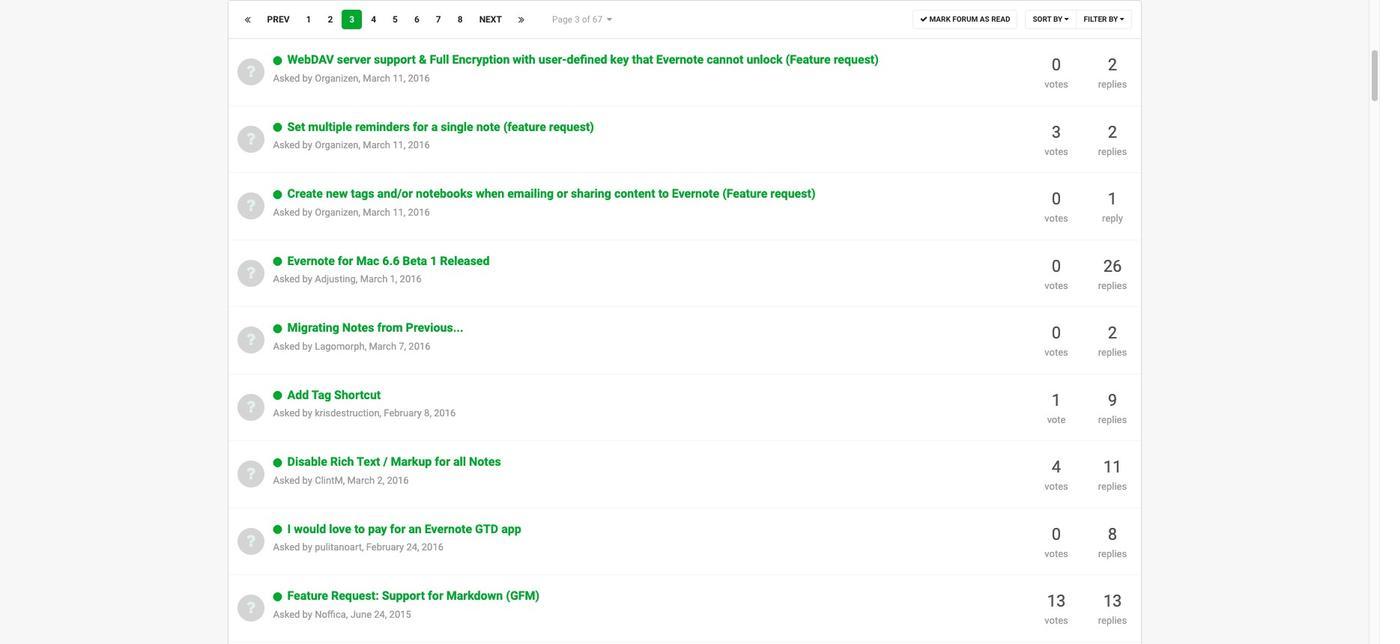 Task type: locate. For each thing, give the bounding box(es) containing it.
3 go to first unread post image from the top
[[273, 324, 282, 334]]

asked for add
[[273, 408, 300, 419]]

by down set
[[302, 140, 313, 151]]

1 vertical spatial asked by organizen , march 11, 2016
[[273, 140, 430, 151]]

2 horizontal spatial request)
[[834, 53, 879, 67]]

sharing
[[571, 187, 611, 201]]

2016 down i would love to pay for an evernote gtd app link
[[422, 542, 444, 553]]

4 replies from the top
[[1099, 347, 1127, 358]]

to right 'content'
[[658, 187, 669, 201]]

asked for evernote
[[273, 274, 300, 285]]

1 horizontal spatial 4
[[1052, 458, 1061, 477]]

organizen down "multiple"
[[315, 140, 359, 151]]

question image left i
[[246, 533, 255, 549]]

of
[[582, 14, 590, 25]]

set multiple reminders for a single note (feature request)
[[287, 120, 594, 134]]

add
[[287, 388, 309, 402]]

asked by krisdestruction , february 8, 2016
[[273, 408, 456, 419]]

2016 down and/or
[[408, 207, 430, 218]]

7,
[[399, 341, 406, 352]]

1 vertical spatial go to first unread post image
[[273, 257, 282, 267]]

2 vertical spatial organizen
[[315, 207, 359, 218]]

0 vertical spatial (feature
[[786, 53, 831, 67]]

5 asked from the top
[[273, 341, 300, 352]]

13 inside 13 replies
[[1104, 592, 1122, 611]]

2 replies for defined
[[1099, 56, 1127, 90]]

2 vertical spatial request)
[[771, 187, 816, 201]]

0 for app
[[1052, 525, 1061, 544]]

1 horizontal spatial notes
[[469, 455, 501, 469]]

go to first unread post image left add
[[273, 391, 282, 401]]

emailing
[[508, 187, 554, 201]]

march down reminders
[[363, 140, 390, 151]]

4 by from the top
[[302, 274, 313, 285]]

7 asked from the top
[[273, 475, 300, 486]]

notes right all on the left bottom of the page
[[469, 455, 501, 469]]

1 vertical spatial organizen link
[[315, 140, 359, 151]]

go to first unread post image
[[273, 55, 282, 66], [273, 123, 282, 133], [273, 324, 282, 334], [273, 391, 282, 401], [273, 458, 282, 468], [273, 592, 282, 603]]

2016 for &
[[408, 73, 430, 84]]

question image for 2
[[246, 63, 255, 80]]

0 horizontal spatial 3
[[349, 14, 355, 25]]

0 horizontal spatial request)
[[549, 120, 594, 134]]

asked for create
[[273, 207, 300, 218]]

krisdestruction link
[[315, 408, 380, 419]]

2 caret down image from the left
[[1120, 15, 1125, 23]]

13 left 13 replies
[[1047, 592, 1066, 611]]

1 horizontal spatial caret down image
[[1120, 15, 1125, 23]]

1 horizontal spatial request)
[[771, 187, 816, 201]]

notes up asked by lagomorph , march 7, 2016
[[342, 321, 374, 335]]

0 vertical spatial organizen link
[[315, 73, 359, 84]]

organizen for server
[[315, 73, 359, 84]]

0 horizontal spatial by
[[1054, 15, 1063, 23]]

0 horizontal spatial 24,
[[374, 609, 387, 621]]

february left 8,
[[384, 408, 422, 419]]

question image for disable
[[246, 466, 255, 482]]

1 horizontal spatial to
[[658, 187, 669, 201]]

4 asked from the top
[[273, 274, 300, 285]]

server
[[337, 53, 371, 67]]

go to first unread post image up asked by adjusting , march 1, 2016
[[273, 257, 282, 267]]

by left adjusting link
[[302, 274, 313, 285]]

2,
[[377, 475, 385, 486]]

by
[[302, 73, 313, 84], [302, 140, 313, 151], [302, 207, 313, 218], [302, 274, 313, 285], [302, 341, 313, 352], [302, 408, 313, 419], [302, 475, 313, 486], [302, 542, 313, 553], [302, 609, 313, 621]]

2 right 3 votes
[[1108, 123, 1118, 141]]

2 organizen link from the top
[[315, 140, 359, 151]]

asked down migrating
[[273, 341, 300, 352]]

4 for 4 votes
[[1052, 458, 1061, 477]]

by for filter
[[1109, 15, 1118, 23]]

1 question image from the top
[[246, 63, 255, 80]]

11 replies
[[1099, 458, 1127, 493]]

3 0 from the top
[[1052, 257, 1061, 276]]

9 asked from the top
[[273, 609, 300, 621]]

filter
[[1084, 15, 1107, 23]]

2 organizen from the top
[[315, 140, 359, 151]]

2 votes from the top
[[1045, 146, 1069, 157]]

replies
[[1099, 79, 1127, 90], [1099, 146, 1127, 157], [1099, 280, 1127, 291], [1099, 347, 1127, 358], [1099, 414, 1127, 425], [1099, 481, 1127, 493], [1099, 548, 1127, 560], [1099, 615, 1127, 627]]

0 horizontal spatial 4
[[371, 14, 376, 25]]

2 down filter by link
[[1108, 56, 1118, 74]]

march down support on the left of the page
[[363, 73, 390, 84]]

2 replies right 3 votes
[[1099, 123, 1127, 157]]

2
[[328, 14, 333, 25], [1108, 56, 1118, 74], [1108, 123, 1118, 141], [1108, 324, 1118, 343]]

by down webdav
[[302, 73, 313, 84]]

8
[[458, 14, 463, 25], [1108, 525, 1118, 544]]

go to first unread post image for add tag shortcut
[[273, 391, 282, 401]]

5 replies from the top
[[1099, 414, 1127, 425]]

prev link
[[260, 10, 297, 29]]

asked down set
[[273, 140, 300, 151]]

0 vertical spatial organizen
[[315, 73, 359, 84]]

replies up 13 replies
[[1099, 548, 1127, 560]]

3 votes from the top
[[1045, 213, 1069, 224]]

votes for evernote for mac 6.6 beta 1 released
[[1045, 280, 1069, 291]]

by for create
[[302, 207, 313, 218]]

9 by from the top
[[302, 609, 313, 621]]

3
[[349, 14, 355, 25], [575, 14, 580, 25], [1052, 123, 1061, 141]]

4 votes from the top
[[1045, 280, 1069, 291]]

february down pay
[[366, 542, 404, 553]]

an
[[409, 522, 422, 536]]

2015
[[389, 609, 411, 621]]

go to first unread post image left migrating
[[273, 324, 282, 334]]

i would love to pay for an evernote gtd app
[[287, 522, 521, 536]]

4 question image from the top
[[246, 466, 255, 482]]

1 0 votes from the top
[[1045, 56, 1069, 90]]

go to first unread post image for feature request: support for markdown (gfm)
[[273, 592, 282, 603]]

caret down image inside filter by link
[[1120, 15, 1125, 23]]

mark
[[930, 15, 951, 23]]

by down "disable" at the left
[[302, 475, 313, 486]]

8 right 7
[[458, 14, 463, 25]]

1 horizontal spatial 13
[[1104, 592, 1122, 611]]

7 replies from the top
[[1099, 548, 1127, 560]]

4 votes
[[1045, 458, 1069, 493]]

8 by from the top
[[302, 542, 313, 553]]

3 0 votes from the top
[[1045, 257, 1069, 291]]

by for add
[[302, 408, 313, 419]]

2 0 from the top
[[1052, 190, 1061, 209]]

13 votes
[[1045, 592, 1069, 627]]

24, down an
[[407, 542, 419, 553]]

2 replies from the top
[[1099, 146, 1127, 157]]

asked down i
[[273, 542, 300, 553]]

go to first unread post image left "disable" at the left
[[273, 458, 282, 468]]

0 vertical spatial 24,
[[407, 542, 419, 553]]

march down mac
[[360, 274, 388, 285]]

replies for migrating notes from previous...
[[1099, 347, 1127, 358]]

first page image
[[245, 14, 251, 25]]

2 vertical spatial 2 replies
[[1099, 324, 1127, 358]]

2 vertical spatial organizen link
[[315, 207, 359, 218]]

8 replies from the top
[[1099, 615, 1127, 627]]

asked left adjusting link
[[273, 274, 300, 285]]

1 up reply
[[1108, 190, 1118, 209]]

1 11, from the top
[[393, 73, 406, 84]]

for left an
[[390, 522, 406, 536]]

4 down vote
[[1052, 458, 1061, 477]]

3 by from the top
[[302, 207, 313, 218]]

love
[[329, 522, 351, 536]]

1 question image from the top
[[246, 130, 255, 147]]

noffica link
[[315, 609, 346, 621]]

asked by organizen , march 11, 2016 down server
[[273, 73, 430, 84]]

3 organizen link from the top
[[315, 207, 359, 218]]

content
[[614, 187, 656, 201]]

all
[[453, 455, 466, 469]]

organizen link down new
[[315, 207, 359, 218]]

1 vertical spatial 24,
[[374, 609, 387, 621]]

replies down the 9
[[1099, 414, 1127, 425]]

krisdestruction
[[315, 408, 380, 419]]

evernote up adjusting link
[[287, 254, 335, 268]]

2 replies
[[1099, 56, 1127, 90], [1099, 123, 1127, 157], [1099, 324, 1127, 358]]

1
[[306, 14, 311, 25], [1108, 190, 1118, 209], [430, 254, 437, 268], [1052, 391, 1061, 410]]

lagomorph link
[[315, 341, 365, 352]]

asked for feature
[[273, 609, 300, 621]]

3 organizen from the top
[[315, 207, 359, 218]]

votes for set multiple reminders for a single note (feature request)
[[1045, 146, 1069, 157]]

2 vertical spatial go to first unread post image
[[273, 525, 282, 535]]

go to first unread post image for 26
[[273, 257, 282, 267]]

0 horizontal spatial 8
[[458, 14, 463, 25]]

evernote right that
[[656, 53, 704, 67]]

create new tags and/or notebooks when emailing or sharing content to evernote (feature request)
[[287, 187, 816, 201]]

question image for add
[[246, 399, 255, 415]]

evernote right 'content'
[[672, 187, 720, 201]]

1 horizontal spatial by
[[1109, 15, 1118, 23]]

2016
[[408, 73, 430, 84], [408, 140, 430, 151], [408, 207, 430, 218], [400, 274, 422, 285], [409, 341, 431, 352], [434, 408, 456, 419], [387, 475, 409, 486], [422, 542, 444, 553]]

2 go to first unread post image from the top
[[273, 123, 282, 133]]

march left 7,
[[369, 341, 397, 352]]

1 13 from the left
[[1047, 592, 1066, 611]]

4 for 4
[[371, 14, 376, 25]]

replies down "11"
[[1099, 481, 1127, 493]]

3 11, from the top
[[393, 207, 406, 218]]

1 vertical spatial 2 replies
[[1099, 123, 1127, 157]]

asked by organizen , march 11, 2016 for new
[[273, 207, 430, 218]]

asked down feature
[[273, 609, 300, 621]]

2016 for to
[[422, 542, 444, 553]]

26
[[1104, 257, 1122, 276]]

go to first unread post image left create
[[273, 190, 282, 200]]

by for migrating
[[302, 341, 313, 352]]

asked by organizen , march 11, 2016 down "multiple"
[[273, 140, 430, 151]]

go to first unread post image left i
[[273, 525, 282, 535]]

by for sort
[[1054, 15, 1063, 23]]

2 question image from the top
[[246, 332, 255, 348]]

8 asked from the top
[[273, 542, 300, 553]]

0 vertical spatial to
[[658, 187, 669, 201]]

0 votes left 8 replies
[[1045, 525, 1069, 560]]

1,
[[390, 274, 397, 285]]

asked by organizen , march 11, 2016 for multiple
[[273, 140, 430, 151]]

0 vertical spatial asked by organizen , march 11, 2016
[[273, 73, 430, 84]]

lagomorph
[[315, 341, 365, 352]]

0 horizontal spatial 13
[[1047, 592, 1066, 611]]

by down add
[[302, 408, 313, 419]]

support
[[382, 589, 425, 603]]

caret down image
[[1065, 15, 1069, 23], [1120, 15, 1125, 23]]

markup
[[391, 455, 432, 469]]

by down feature
[[302, 609, 313, 621]]

caret down image inside sort by link
[[1065, 15, 1069, 23]]

set multiple reminders for a single note (feature request) link
[[287, 120, 594, 134]]

7 by from the top
[[302, 475, 313, 486]]

app
[[502, 522, 521, 536]]

0 vertical spatial notes
[[342, 321, 374, 335]]

0 vertical spatial february
[[384, 408, 422, 419]]

replies for add tag shortcut
[[1099, 414, 1127, 425]]

0 vertical spatial request)
[[834, 53, 879, 67]]

question image
[[246, 63, 255, 80], [246, 197, 255, 214], [246, 265, 255, 281], [246, 600, 255, 616]]

13 for 13 votes
[[1047, 592, 1066, 611]]

organizen link
[[315, 73, 359, 84], [315, 140, 359, 151], [315, 207, 359, 218]]

3 2 replies from the top
[[1099, 324, 1127, 358]]

11, down reminders
[[393, 140, 406, 151]]

organizen down new
[[315, 207, 359, 218]]

1 inside 1 reply
[[1108, 190, 1118, 209]]

a
[[431, 120, 438, 134]]

0 horizontal spatial (feature
[[723, 187, 768, 201]]

question image for 1
[[246, 197, 255, 214]]

page 3 of 67
[[552, 14, 607, 25]]

2 by from the left
[[1109, 15, 1118, 23]]

1 asked by organizen , march 11, 2016 from the top
[[273, 73, 430, 84]]

go to first unread post image
[[273, 190, 282, 200], [273, 257, 282, 267], [273, 525, 282, 535]]

6 by from the top
[[302, 408, 313, 419]]

beta
[[403, 254, 427, 268]]

asked down add
[[273, 408, 300, 419]]

2 for migrating notes from previous...
[[1108, 324, 1118, 343]]

by inside sort by link
[[1054, 15, 1063, 23]]

2 2 replies from the top
[[1099, 123, 1127, 157]]

question image
[[246, 130, 255, 147], [246, 332, 255, 348], [246, 399, 255, 415], [246, 466, 255, 482], [246, 533, 255, 549]]

replies down filter by link
[[1099, 79, 1127, 90]]

votes for create new tags and/or notebooks when emailing or sharing content to evernote (feature request)
[[1045, 213, 1069, 224]]

march down tags
[[363, 207, 390, 218]]

3 go to first unread post image from the top
[[273, 525, 282, 535]]

go to first unread post image for disable rich text / markup for all notes
[[273, 458, 282, 468]]

2 vertical spatial 11,
[[393, 207, 406, 218]]

by right filter
[[1109, 15, 1118, 23]]

feature request: support for markdown (gfm) link
[[287, 589, 540, 603]]

by down migrating
[[302, 341, 313, 352]]

1 vertical spatial (feature
[[723, 187, 768, 201]]

question image for set
[[246, 130, 255, 147]]

1 by from the top
[[302, 73, 313, 84]]

8 inside 8 replies
[[1108, 525, 1118, 544]]

disable
[[287, 455, 327, 469]]

4 left 5 link
[[371, 14, 376, 25]]

3 inside 3 votes
[[1052, 123, 1061, 141]]

4 go to first unread post image from the top
[[273, 391, 282, 401]]

1 replies from the top
[[1099, 79, 1127, 90]]

2 asked from the top
[[273, 140, 300, 151]]

webdav server support & full encryption with user-defined key that evernote cannot unlock (feature request) link
[[287, 53, 879, 67]]

3 asked by organizen , march 11, 2016 from the top
[[273, 207, 430, 218]]

0 vertical spatial 4
[[371, 14, 376, 25]]

for left a
[[413, 120, 428, 134]]

2 go to first unread post image from the top
[[273, 257, 282, 267]]

evernote for mac 6.6 beta 1 released
[[287, 254, 490, 268]]

3 replies from the top
[[1099, 280, 1127, 291]]

1 horizontal spatial 24,
[[407, 542, 419, 553]]

0 votes left 1 reply
[[1045, 190, 1069, 224]]

2 asked by organizen , march 11, 2016 from the top
[[273, 140, 430, 151]]

1 horizontal spatial 8
[[1108, 525, 1118, 544]]

webdav
[[287, 53, 334, 67]]

5 by from the top
[[302, 341, 313, 352]]

asked for i
[[273, 542, 300, 553]]

2016 down the &
[[408, 73, 430, 84]]

7 votes from the top
[[1045, 548, 1069, 560]]

0 votes down sort by link
[[1045, 56, 1069, 90]]

1 vertical spatial to
[[354, 522, 365, 536]]

1 go to first unread post image from the top
[[273, 55, 282, 66]]

0 horizontal spatial to
[[354, 522, 365, 536]]

4 question image from the top
[[246, 600, 255, 616]]

votes for disable rich text / markup for all notes
[[1045, 481, 1069, 493]]

disable rich text / markup for all notes link
[[287, 455, 501, 469]]

2 13 from the left
[[1104, 592, 1122, 611]]

(gfm)
[[506, 589, 540, 603]]

replies down 26
[[1099, 280, 1127, 291]]

migrating notes from previous... link
[[287, 321, 464, 335]]

notes
[[342, 321, 374, 335], [469, 455, 501, 469]]

organizen down server
[[315, 73, 359, 84]]

asked by organizen , march 11, 2016 down tags
[[273, 207, 430, 218]]

1 inside 1 vote
[[1052, 391, 1061, 410]]

5 0 votes from the top
[[1045, 525, 1069, 560]]

1 2 replies from the top
[[1099, 56, 1127, 90]]

0
[[1052, 56, 1061, 74], [1052, 190, 1061, 209], [1052, 257, 1061, 276], [1052, 324, 1061, 343], [1052, 525, 1061, 544]]

1 horizontal spatial (feature
[[786, 53, 831, 67]]

2016 right 7,
[[409, 341, 431, 352]]

13
[[1047, 592, 1066, 611], [1104, 592, 1122, 611]]

11, down and/or
[[393, 207, 406, 218]]

2 11, from the top
[[393, 140, 406, 151]]

2016 right 1,
[[400, 274, 422, 285]]

go to first unread post image left set
[[273, 123, 282, 133]]

replies up 1 reply
[[1099, 146, 1127, 157]]

go to first unread post image left feature
[[273, 592, 282, 603]]

6 asked from the top
[[273, 408, 300, 419]]

organizen
[[315, 73, 359, 84], [315, 140, 359, 151], [315, 207, 359, 218]]

, for mac
[[356, 274, 358, 285]]

replies for evernote for mac 6.6 beta 1 released
[[1099, 280, 1127, 291]]

2 horizontal spatial 3
[[1052, 123, 1061, 141]]

march left 2, at left bottom
[[347, 475, 375, 486]]

go to first unread post image for 8
[[273, 525, 282, 535]]

1 asked from the top
[[273, 73, 300, 84]]

5 go to first unread post image from the top
[[273, 458, 282, 468]]

by for set
[[302, 140, 313, 151]]

organizen link down "multiple"
[[315, 140, 359, 151]]

february
[[384, 408, 422, 419], [366, 542, 404, 553]]

go to first unread post image for set multiple reminders for a single note (feature request)
[[273, 123, 282, 133]]

2016 for 6.6
[[400, 274, 422, 285]]

1 0 from the top
[[1052, 56, 1061, 74]]

0 vertical spatial 8
[[458, 14, 463, 25]]

asked by lagomorph , march 7, 2016
[[273, 341, 431, 352]]

march
[[363, 73, 390, 84], [363, 140, 390, 151], [363, 207, 390, 218], [360, 274, 388, 285], [369, 341, 397, 352], [347, 475, 375, 486]]

migrating
[[287, 321, 339, 335]]

march for mac
[[360, 274, 388, 285]]

24, right june
[[374, 609, 387, 621]]

5 votes from the top
[[1045, 347, 1069, 358]]

2016 down set multiple reminders for a single note (feature request)
[[408, 140, 430, 151]]

multiple
[[308, 120, 352, 134]]

by for feature
[[302, 609, 313, 621]]

1 vertical spatial february
[[366, 542, 404, 553]]

votes for i would love to pay for an evernote gtd app
[[1045, 548, 1069, 560]]

1 vertical spatial 4
[[1052, 458, 1061, 477]]

create
[[287, 187, 323, 201]]

6 go to first unread post image from the top
[[273, 592, 282, 603]]

3 votes
[[1045, 123, 1069, 157]]

with
[[513, 53, 536, 67]]

13 inside 13 votes
[[1047, 592, 1066, 611]]

1 vertical spatial organizen
[[315, 140, 359, 151]]

3 link
[[342, 10, 362, 29]]

1 by from the left
[[1054, 15, 1063, 23]]

1 organizen link from the top
[[315, 73, 359, 84]]

3 asked from the top
[[273, 207, 300, 218]]

13 right 13 votes
[[1104, 592, 1122, 611]]

next link
[[472, 10, 510, 29]]

3 question image from the top
[[246, 265, 255, 281]]

6 votes from the top
[[1045, 481, 1069, 493]]

2 replies down filter by link
[[1099, 56, 1127, 90]]

2 down 26 replies
[[1108, 324, 1118, 343]]

organizen link for new
[[315, 207, 359, 218]]

asked by adjusting , march 1, 2016
[[273, 274, 422, 285]]

set
[[287, 120, 305, 134]]

, for tags
[[359, 207, 361, 218]]

2 by from the top
[[302, 140, 313, 151]]

caret down image right 'sort'
[[1065, 15, 1069, 23]]

caret down image right filter
[[1120, 15, 1125, 23]]

2 vertical spatial asked by organizen , march 11, 2016
[[273, 207, 430, 218]]

1 reply
[[1103, 190, 1123, 224]]

2 0 votes from the top
[[1045, 190, 1069, 224]]

0 vertical spatial go to first unread post image
[[273, 190, 282, 200]]

4
[[371, 14, 376, 25], [1052, 458, 1061, 477]]

11
[[1104, 458, 1122, 477]]

march for from
[[369, 341, 397, 352]]

votes for webdav server support & full encryption with user-defined key that evernote cannot unlock (feature request)
[[1045, 79, 1069, 90]]

markdown
[[446, 589, 503, 603]]

0 votes up 1 vote
[[1045, 324, 1069, 358]]

replies right 13 votes
[[1099, 615, 1127, 627]]

2016 right 2, at left bottom
[[387, 475, 409, 486]]

replies up the 9
[[1099, 347, 1127, 358]]

2016 for for
[[408, 140, 430, 151]]

question image left add
[[246, 399, 255, 415]]

from
[[377, 321, 403, 335]]

by inside filter by link
[[1109, 15, 1118, 23]]

1 votes from the top
[[1045, 79, 1069, 90]]

4 inside 4 votes
[[1052, 458, 1061, 477]]

0 votes left 26 replies
[[1045, 257, 1069, 291]]

6.6
[[382, 254, 400, 268]]

go to first unread post image left webdav
[[273, 55, 282, 66]]

organizen link down server
[[315, 73, 359, 84]]

1 caret down image from the left
[[1065, 15, 1069, 23]]

by down create
[[302, 207, 313, 218]]

rich
[[330, 455, 354, 469]]

2 replies up the 9
[[1099, 324, 1127, 358]]

request:
[[331, 589, 379, 603]]

by for webdav
[[302, 73, 313, 84]]

6 replies from the top
[[1099, 481, 1127, 493]]

0 vertical spatial 11,
[[393, 73, 406, 84]]

1 go to first unread post image from the top
[[273, 190, 282, 200]]

mark forum as read link
[[913, 10, 1018, 29]]

march for text
[[347, 475, 375, 486]]

4 link
[[364, 10, 384, 29]]

user-
[[539, 53, 567, 67]]

1 horizontal spatial 3
[[575, 14, 580, 25]]

1 organizen from the top
[[315, 73, 359, 84]]

0 horizontal spatial caret down image
[[1065, 15, 1069, 23]]

2 question image from the top
[[246, 197, 255, 214]]

by down would
[[302, 542, 313, 553]]

5 0 from the top
[[1052, 525, 1061, 544]]

asked down create
[[273, 207, 300, 218]]

1 vertical spatial 11,
[[393, 140, 406, 151]]

3 question image from the top
[[246, 399, 255, 415]]

by right 'sort'
[[1054, 15, 1063, 23]]

by for evernote
[[302, 274, 313, 285]]

8 votes from the top
[[1045, 615, 1069, 627]]

1 left 2 link
[[306, 14, 311, 25]]

2016 for and/or
[[408, 207, 430, 218]]

released
[[440, 254, 490, 268]]

5 question image from the top
[[246, 533, 255, 549]]

0 for content
[[1052, 190, 1061, 209]]

1 vertical spatial 8
[[1108, 525, 1118, 544]]

go to first unread post image for 1
[[273, 190, 282, 200]]

0 vertical spatial 2 replies
[[1099, 56, 1127, 90]]

26 replies
[[1099, 257, 1127, 291]]

11, down support on the left of the page
[[393, 73, 406, 84]]



Task type: describe. For each thing, give the bounding box(es) containing it.
for left all on the left bottom of the page
[[435, 455, 450, 469]]

key
[[610, 53, 629, 67]]

pulitanoart
[[315, 542, 362, 553]]

read
[[992, 15, 1011, 23]]

that
[[632, 53, 653, 67]]

organizen for new
[[315, 207, 359, 218]]

for right support in the bottom left of the page
[[428, 589, 443, 603]]

note
[[476, 120, 500, 134]]

7
[[436, 14, 441, 25]]

page
[[552, 14, 573, 25]]

1 right beta
[[430, 254, 437, 268]]

13 replies
[[1099, 592, 1127, 627]]

3 for 3
[[349, 14, 355, 25]]

2 link
[[320, 10, 340, 29]]

gtd
[[475, 522, 499, 536]]

sort by
[[1033, 15, 1065, 23]]

reply
[[1103, 213, 1123, 224]]

as
[[980, 15, 990, 23]]

asked for disable
[[273, 475, 300, 486]]

organizen for multiple
[[315, 140, 359, 151]]

asked by noffica , june 24, 2015
[[273, 609, 411, 621]]

organizen link for multiple
[[315, 140, 359, 151]]

replies for feature request: support for markdown (gfm)
[[1099, 615, 1127, 627]]

1 for 1 reply
[[1108, 190, 1118, 209]]

4 0 votes from the top
[[1045, 324, 1069, 358]]

unlock
[[747, 53, 783, 67]]

0 horizontal spatial notes
[[342, 321, 374, 335]]

1 vertical spatial notes
[[469, 455, 501, 469]]

7 link
[[429, 10, 449, 29]]

adjusting link
[[315, 274, 356, 285]]

caret down image for sort by
[[1065, 15, 1069, 23]]

11, for &
[[393, 73, 406, 84]]

2 for webdav server support & full encryption with user-defined key that evernote cannot unlock (feature request)
[[1108, 56, 1118, 74]]

go to first unread post image for webdav server support & full encryption with user-defined key that evernote cannot unlock (feature request)
[[273, 55, 282, 66]]

full
[[430, 53, 449, 67]]

2016 right 8,
[[434, 408, 456, 419]]

organizen link for server
[[315, 73, 359, 84]]

9 replies
[[1099, 391, 1127, 425]]

vote
[[1047, 414, 1066, 425]]

question image for i
[[246, 533, 255, 549]]

caret down image for filter by
[[1120, 15, 1125, 23]]

0 for key
[[1052, 56, 1061, 74]]

0 votes for key
[[1045, 56, 1069, 90]]

asked for set
[[273, 140, 300, 151]]

text
[[357, 455, 380, 469]]

67
[[593, 14, 603, 25]]

next
[[479, 14, 502, 25]]

feature request: support for markdown (gfm)
[[287, 589, 540, 603]]

, for love
[[362, 542, 364, 553]]

february for 1
[[384, 408, 422, 419]]

filter by link
[[1076, 10, 1132, 29]]

8 replies
[[1099, 525, 1127, 560]]

9
[[1108, 391, 1118, 410]]

february for 0
[[366, 542, 404, 553]]

cannot
[[707, 53, 744, 67]]

check image
[[920, 15, 928, 23]]

evernote right an
[[425, 522, 472, 536]]

clintm link
[[315, 475, 343, 486]]

, for support
[[359, 73, 361, 84]]

add tag shortcut link
[[287, 388, 381, 402]]

pay
[[368, 522, 387, 536]]

asked by clintm , march 2, 2016
[[273, 475, 409, 486]]

8 for 8
[[458, 14, 463, 25]]

11, for for
[[393, 140, 406, 151]]

3 for 3 votes
[[1052, 123, 1061, 141]]

1 for 1 vote
[[1052, 391, 1061, 410]]

2 right 1 link
[[328, 14, 333, 25]]

sort
[[1033, 15, 1052, 23]]

replies for set multiple reminders for a single note (feature request)
[[1099, 146, 1127, 157]]

0 votes for content
[[1045, 190, 1069, 224]]

, for reminders
[[359, 140, 361, 151]]

filter by
[[1084, 15, 1120, 23]]

defined
[[567, 53, 608, 67]]

replies for disable rich text / markup for all notes
[[1099, 481, 1127, 493]]

tag
[[312, 388, 331, 402]]

disable rich text / markup for all notes
[[287, 455, 501, 469]]

support
[[374, 53, 416, 67]]

by for i
[[302, 542, 313, 553]]

&
[[419, 53, 427, 67]]

by for disable
[[302, 475, 313, 486]]

reminders
[[355, 120, 410, 134]]

new
[[326, 187, 348, 201]]

march for reminders
[[363, 140, 390, 151]]

1 vote
[[1047, 391, 1066, 425]]

votes for feature request: support for markdown (gfm)
[[1045, 615, 1069, 627]]

asked for migrating
[[273, 341, 300, 352]]

2016 for previous...
[[409, 341, 431, 352]]

encryption
[[452, 53, 510, 67]]

24, for 13
[[374, 609, 387, 621]]

2 replies for request)
[[1099, 123, 1127, 157]]

0 votes for app
[[1045, 525, 1069, 560]]

/
[[383, 455, 388, 469]]

noffica
[[315, 609, 346, 621]]

, for text
[[343, 475, 345, 486]]

mark forum as read
[[928, 15, 1011, 23]]

11, for and/or
[[393, 207, 406, 218]]

13 for 13 replies
[[1104, 592, 1122, 611]]

last page image
[[519, 14, 525, 25]]

add tag shortcut
[[287, 388, 381, 402]]

migrating notes from previous...
[[287, 321, 464, 335]]

4 0 from the top
[[1052, 324, 1061, 343]]

march for support
[[363, 73, 390, 84]]

shortcut
[[334, 388, 381, 402]]

pulitanoart link
[[315, 542, 362, 553]]

caret down image
[[607, 15, 612, 24]]

question image for 13
[[246, 600, 255, 616]]

, for support
[[346, 609, 348, 621]]

for up asked by adjusting , march 1, 2016
[[338, 254, 353, 268]]

clintm
[[315, 475, 343, 486]]

notebooks
[[416, 187, 473, 201]]

replies for webdav server support & full encryption with user-defined key that evernote cannot unlock (feature request)
[[1099, 79, 1127, 90]]

single
[[441, 120, 473, 134]]

webdav server support & full encryption with user-defined key that evernote cannot unlock (feature request)
[[287, 53, 879, 67]]

2 for set multiple reminders for a single note (feature request)
[[1108, 123, 1118, 141]]

votes for migrating notes from previous...
[[1045, 347, 1069, 358]]

asked by organizen , march 11, 2016 for server
[[273, 73, 430, 84]]

and/or
[[377, 187, 413, 201]]

replies for i would love to pay for an evernote gtd app
[[1099, 548, 1127, 560]]

forum
[[953, 15, 978, 23]]

1 for 1
[[306, 14, 311, 25]]

would
[[294, 522, 326, 536]]

i
[[287, 522, 291, 536]]

i would love to pay for an evernote gtd app link
[[287, 522, 521, 536]]

2016 for /
[[387, 475, 409, 486]]

1 vertical spatial request)
[[549, 120, 594, 134]]

question image for migrating
[[246, 332, 255, 348]]

asked for webdav
[[273, 73, 300, 84]]

or
[[557, 187, 568, 201]]

go to first unread post image for migrating notes from previous...
[[273, 324, 282, 334]]

june
[[350, 609, 372, 621]]

sort by link
[[1026, 10, 1077, 29]]

march for tags
[[363, 207, 390, 218]]

, for from
[[365, 341, 367, 352]]



Task type: vqa. For each thing, say whether or not it's contained in the screenshot.


